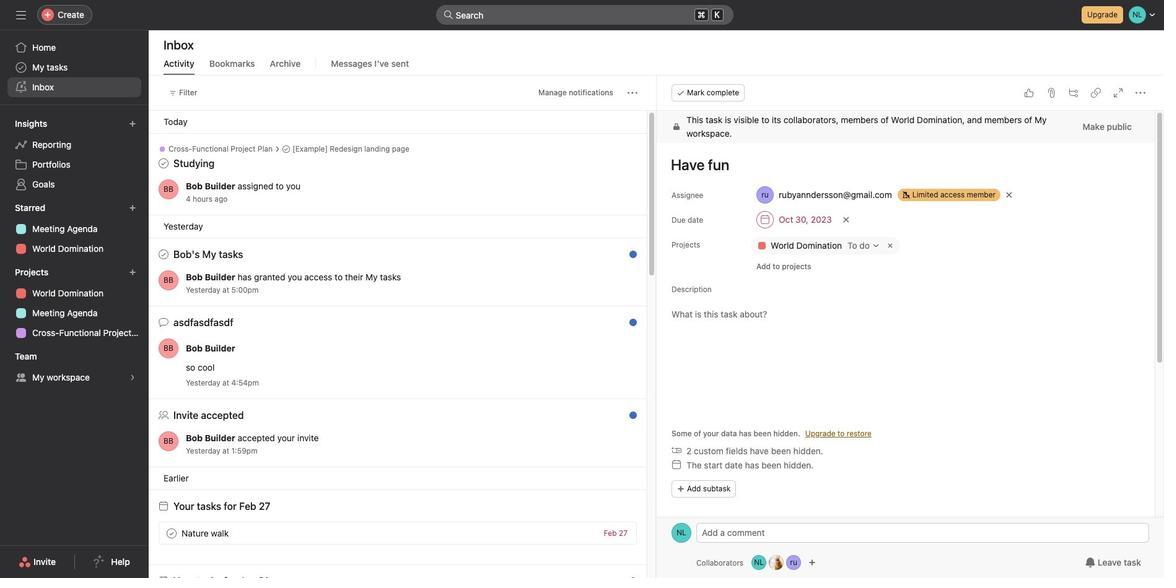 Task type: vqa. For each thing, say whether or not it's contained in the screenshot.
Open user profile icon
yes



Task type: locate. For each thing, give the bounding box(es) containing it.
None field
[[436, 5, 734, 25]]

open user profile image
[[159, 339, 178, 359], [159, 432, 178, 452], [672, 524, 692, 544]]

open user profile image
[[159, 180, 178, 200], [159, 271, 178, 291]]

0 vertical spatial archive notification image
[[623, 253, 633, 263]]

2 archive notification image from the top
[[623, 321, 633, 331]]

Task Name text field
[[663, 151, 1140, 179]]

insights element
[[0, 113, 149, 197]]

remove assignee image
[[1006, 192, 1013, 199]]

teams element
[[0, 346, 149, 390]]

1 vertical spatial open user profile image
[[159, 432, 178, 452]]

Search tasks, projects, and more text field
[[436, 5, 734, 25]]

add or remove collaborators image
[[752, 556, 767, 571], [787, 556, 801, 571], [809, 560, 816, 567]]

main content
[[657, 111, 1155, 579]]

1 vertical spatial archive notification image
[[623, 321, 633, 331]]

0 vertical spatial open user profile image
[[159, 180, 178, 200]]

more actions for this task image
[[1136, 88, 1146, 98]]

add or remove collaborators image
[[769, 556, 784, 571]]

your tasks for feb 27, task element
[[174, 501, 270, 513]]

archive notification image
[[623, 253, 633, 263], [623, 321, 633, 331]]

mark complete image
[[164, 526, 179, 541]]

global element
[[0, 30, 149, 105]]

1 vertical spatial open user profile image
[[159, 271, 178, 291]]



Task type: describe. For each thing, give the bounding box(es) containing it.
clear due date image
[[843, 216, 850, 224]]

0 horizontal spatial add or remove collaborators image
[[752, 556, 767, 571]]

starred element
[[0, 197, 149, 262]]

add subtask image
[[1069, 88, 1079, 98]]

message icon image
[[159, 318, 169, 328]]

archive notification image
[[623, 414, 633, 424]]

have fun dialog
[[657, 76, 1165, 579]]

Mark complete checkbox
[[164, 526, 179, 541]]

copy task link image
[[1091, 88, 1101, 98]]

1 archive notification image from the top
[[623, 253, 633, 263]]

see details, my workspace image
[[129, 374, 136, 382]]

new insights image
[[129, 120, 136, 128]]

more actions image
[[628, 88, 638, 98]]

add items to starred image
[[129, 205, 136, 212]]

2 vertical spatial open user profile image
[[672, 524, 692, 544]]

new project or portfolio image
[[129, 269, 136, 276]]

prominent image
[[443, 10, 453, 20]]

1 open user profile image from the top
[[159, 180, 178, 200]]

full screen image
[[1114, 88, 1124, 98]]

1 horizontal spatial add or remove collaborators image
[[787, 556, 801, 571]]

2 horizontal spatial add or remove collaborators image
[[809, 560, 816, 567]]

2 open user profile image from the top
[[159, 271, 178, 291]]

hide sidebar image
[[16, 10, 26, 20]]

remove image
[[886, 241, 896, 251]]

0 vertical spatial open user profile image
[[159, 339, 178, 359]]

attachments: add a file to this task, have fun image
[[1047, 88, 1057, 98]]

main content inside have fun dialog
[[657, 111, 1155, 579]]

your tasks for jan 31, task element
[[174, 576, 269, 579]]

projects element
[[0, 262, 149, 346]]

0 likes. click to like this task image
[[1024, 88, 1034, 98]]



